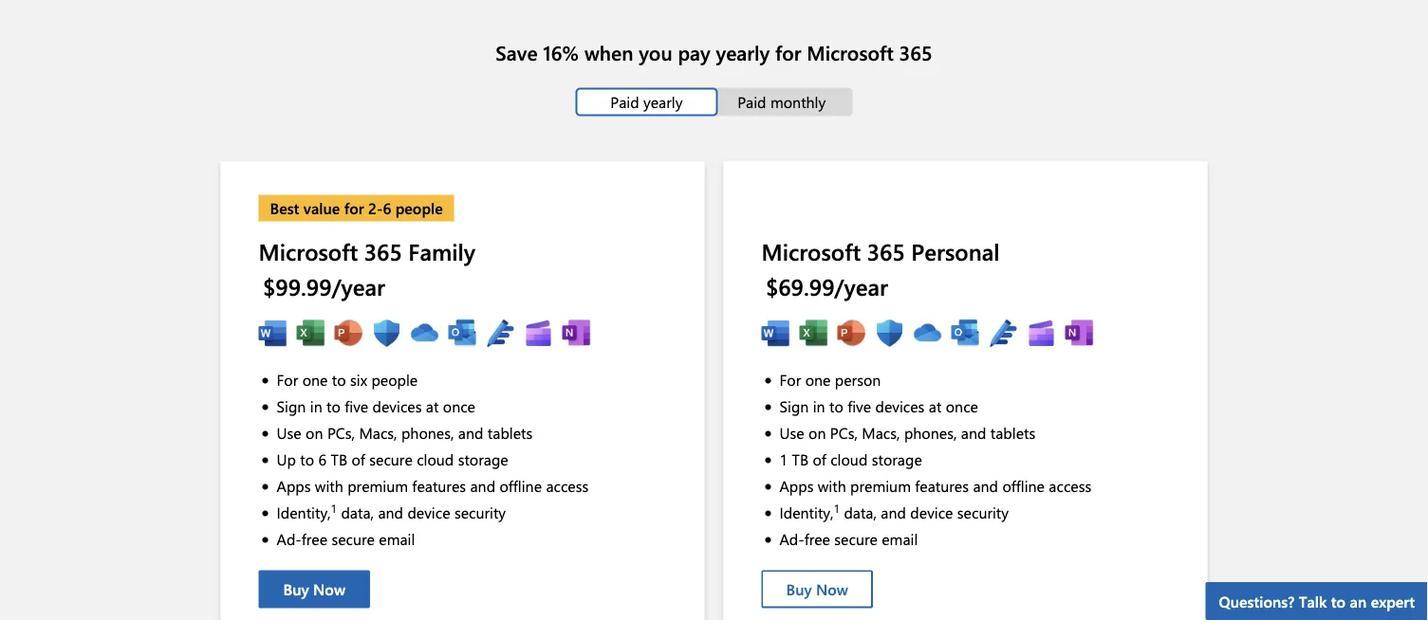 Task type: describe. For each thing, give the bounding box(es) containing it.
data, inside for one person sign in to five devices at once use on pcs, macs, phones, and tablets 1 tb of cloud storage apps with premium features and offline access identity, 1 data, and device security ad-free secure email
[[844, 502, 877, 523]]

to inside for one person sign in to five devices at once use on pcs, macs, phones, and tablets 1 tb of cloud storage apps with premium features and offline access identity, 1 data, and device security ad-free secure email
[[830, 396, 844, 416]]

2 horizontal spatial 1
[[834, 501, 840, 516]]

talk
[[1299, 591, 1327, 612]]

on inside for one to six people sign in to five devices at once use on pcs, macs, phones, and tablets up to 6 tb of secure cloud storage apps with premium features and offline access identity, 1 data, and device security ad-free secure email
[[306, 423, 323, 443]]

0 vertical spatial people
[[395, 198, 443, 218]]

data, inside for one to six people sign in to five devices at once use on pcs, macs, phones, and tablets up to 6 tb of secure cloud storage apps with premium features and offline access identity, 1 data, and device security ad-free secure email
[[341, 502, 374, 523]]

cloud inside for one person sign in to five devices at once use on pcs, macs, phones, and tablets 1 tb of cloud storage apps with premium features and offline access identity, 1 data, and device security ad-free secure email
[[831, 449, 868, 470]]

premium inside for one to six people sign in to five devices at once use on pcs, macs, phones, and tablets up to 6 tb of secure cloud storage apps with premium features and offline access identity, 1 data, and device security ad-free secure email
[[348, 476, 408, 496]]

ms powerpoint image
[[335, 319, 363, 348]]

for one to six people sign in to five devices at once use on pcs, macs, phones, and tablets up to 6 tb of secure cloud storage apps with premium features and offline access identity, 1 data, and device security ad-free secure email
[[277, 369, 589, 549]]

for one person sign in to five devices at once use on pcs, macs, phones, and tablets 1 tb of cloud storage apps with premium features and offline access identity, 1 data, and device security ad-free secure email
[[780, 369, 1092, 549]]

at inside for one person sign in to five devices at once use on pcs, macs, phones, and tablets 1 tb of cloud storage apps with premium features and offline access identity, 1 data, and device security ad-free secure email
[[929, 396, 942, 416]]

phones, inside for one to six people sign in to five devices at once use on pcs, macs, phones, and tablets up to 6 tb of secure cloud storage apps with premium features and offline access identity, 1 data, and device security ad-free secure email
[[401, 423, 454, 443]]

ms onedrive image
[[913, 319, 942, 348]]

security inside for one person sign in to five devices at once use on pcs, macs, phones, and tablets 1 tb of cloud storage apps with premium features and offline access identity, 1 data, and device security ad-free secure email
[[957, 502, 1009, 523]]

five inside for one person sign in to five devices at once use on pcs, macs, phones, and tablets 1 tb of cloud storage apps with premium features and offline access identity, 1 data, and device security ad-free secure email
[[848, 396, 871, 416]]

pcs, inside for one to six people sign in to five devices at once use on pcs, macs, phones, and tablets up to 6 tb of secure cloud storage apps with premium features and offline access identity, 1 data, and device security ad-free secure email
[[327, 423, 355, 443]]

ms outlook image
[[951, 319, 980, 348]]

microsoft for microsoft 365 family $99.99/year
[[259, 236, 358, 266]]

1 ms defender image from the left
[[373, 319, 401, 348]]

premium inside for one person sign in to five devices at once use on pcs, macs, phones, and tablets 1 tb of cloud storage apps with premium features and offline access identity, 1 data, and device security ad-free secure email
[[850, 476, 911, 496]]

six
[[350, 369, 367, 390]]

microsoft for microsoft 365 personal $69.99/year
[[762, 236, 861, 266]]

devices inside for one to six people sign in to five devices at once use on pcs, macs, phones, and tablets up to 6 tb of secure cloud storage apps with premium features and offline access identity, 1 data, and device security ad-free secure email
[[373, 396, 422, 416]]

person
[[835, 369, 881, 390]]

sign inside for one person sign in to five devices at once use on pcs, macs, phones, and tablets 1 tb of cloud storage apps with premium features and offline access identity, 1 data, and device security ad-free secure email
[[780, 396, 809, 416]]

tablets inside for one person sign in to five devices at once use on pcs, macs, phones, and tablets 1 tb of cloud storage apps with premium features and offline access identity, 1 data, and device security ad-free secure email
[[991, 423, 1036, 443]]

1 buy now from the left
[[283, 579, 345, 600]]

one for to
[[805, 369, 831, 390]]

free inside for one person sign in to five devices at once use on pcs, macs, phones, and tablets 1 tb of cloud storage apps with premium features and offline access identity, 1 data, and device security ad-free secure email
[[804, 529, 830, 549]]

apps inside for one person sign in to five devices at once use on pcs, macs, phones, and tablets 1 tb of cloud storage apps with premium features and offline access identity, 1 data, and device security ad-free secure email
[[780, 476, 814, 496]]

of inside for one to six people sign in to five devices at once use on pcs, macs, phones, and tablets up to 6 tb of secure cloud storage apps with premium features and offline access identity, 1 data, and device security ad-free secure email
[[352, 449, 365, 470]]

microsoft up monthly
[[807, 39, 894, 66]]

to left six
[[332, 369, 346, 390]]

five inside for one to six people sign in to five devices at once use on pcs, macs, phones, and tablets up to 6 tb of secure cloud storage apps with premium features and offline access identity, 1 data, and device security ad-free secure email
[[345, 396, 368, 416]]

free inside for one to six people sign in to five devices at once use on pcs, macs, phones, and tablets up to 6 tb of secure cloud storage apps with premium features and offline access identity, 1 data, and device security ad-free secure email
[[302, 529, 327, 549]]

once inside for one person sign in to five devices at once use on pcs, macs, phones, and tablets 1 tb of cloud storage apps with premium features and offline access identity, 1 data, and device security ad-free secure email
[[946, 396, 978, 416]]

identity, inside for one person sign in to five devices at once use on pcs, macs, phones, and tablets 1 tb of cloud storage apps with premium features and offline access identity, 1 data, and device security ad-free secure email
[[780, 502, 834, 523]]

$69.99/year
[[766, 271, 888, 301]]

1 inside for one to six people sign in to five devices at once use on pcs, macs, phones, and tablets up to 6 tb of secure cloud storage apps with premium features and offline access identity, 1 data, and device security ad-free secure email
[[331, 501, 337, 516]]

ms excel image
[[297, 319, 325, 348]]

paid monthly link
[[711, 88, 853, 116]]

2 buy from the left
[[786, 579, 812, 600]]

tb inside for one person sign in to five devices at once use on pcs, macs, phones, and tablets 1 tb of cloud storage apps with premium features and offline access identity, 1 data, and device security ad-free secure email
[[792, 449, 809, 470]]

paid yearly link
[[575, 88, 718, 116]]

questions? talk to an expert
[[1219, 591, 1415, 612]]

paid for paid yearly
[[610, 92, 639, 112]]

sign inside for one to six people sign in to five devices at once use on pcs, macs, phones, and tablets up to 6 tb of secure cloud storage apps with premium features and offline access identity, 1 data, and device security ad-free secure email
[[277, 396, 306, 416]]

ms editor image
[[486, 319, 515, 348]]

an
[[1350, 591, 1367, 612]]

microsoft 365 personal $69.99/year
[[762, 236, 1000, 301]]

yearly inside learn more about microsoft 365 home plans. tab list
[[643, 92, 683, 112]]

learn more about microsoft 365 home plans. tab list
[[23, 88, 1406, 116]]

phones, inside for one person sign in to five devices at once use on pcs, macs, phones, and tablets 1 tb of cloud storage apps with premium features and offline access identity, 1 data, and device security ad-free secure email
[[904, 423, 957, 443]]

ms powerpoint image
[[838, 319, 866, 348]]

tablets inside for one to six people sign in to five devices at once use on pcs, macs, phones, and tablets up to 6 tb of secure cloud storage apps with premium features and offline access identity, 1 data, and device security ad-free secure email
[[488, 423, 533, 443]]

to right up
[[300, 449, 314, 470]]

2 buy now from the left
[[786, 579, 848, 600]]

ms onenote image
[[562, 319, 591, 348]]

storage inside for one to six people sign in to five devices at once use on pcs, macs, phones, and tablets up to 6 tb of secure cloud storage apps with premium features and offline access identity, 1 data, and device security ad-free secure email
[[458, 449, 508, 470]]

for for for one to six people
[[277, 369, 298, 390]]

save
[[496, 39, 538, 66]]

0 vertical spatial for
[[775, 39, 802, 66]]

on inside for one person sign in to five devices at once use on pcs, macs, phones, and tablets 1 tb of cloud storage apps with premium features and offline access identity, 1 data, and device security ad-free secure email
[[809, 423, 826, 443]]

in inside for one person sign in to five devices at once use on pcs, macs, phones, and tablets 1 tb of cloud storage apps with premium features and offline access identity, 1 data, and device security ad-free secure email
[[813, 396, 825, 416]]

2 ms defender image from the left
[[876, 319, 904, 348]]

in inside for one to six people sign in to five devices at once use on pcs, macs, phones, and tablets up to 6 tb of secure cloud storage apps with premium features and offline access identity, 1 data, and device security ad-free secure email
[[310, 396, 322, 416]]

microsoft 365 family $99.99/year
[[259, 236, 475, 301]]

best
[[270, 198, 299, 218]]

questions? talk to an expert button
[[1206, 583, 1428, 621]]

email inside for one to six people sign in to five devices at once use on pcs, macs, phones, and tablets up to 6 tb of secure cloud storage apps with premium features and offline access identity, 1 data, and device security ad-free secure email
[[379, 529, 415, 549]]

of inside for one person sign in to five devices at once use on pcs, macs, phones, and tablets 1 tb of cloud storage apps with premium features and offline access identity, 1 data, and device security ad-free secure email
[[813, 449, 826, 470]]

features inside for one to six people sign in to five devices at once use on pcs, macs, phones, and tablets up to 6 tb of secure cloud storage apps with premium features and offline access identity, 1 data, and device security ad-free secure email
[[412, 476, 466, 496]]

once inside for one to six people sign in to five devices at once use on pcs, macs, phones, and tablets up to 6 tb of secure cloud storage apps with premium features and offline access identity, 1 data, and device security ad-free secure email
[[443, 396, 475, 416]]

you
[[639, 39, 673, 66]]

apps inside for one to six people sign in to five devices at once use on pcs, macs, phones, and tablets up to 6 tb of secure cloud storage apps with premium features and offline access identity, 1 data, and device security ad-free secure email
[[277, 476, 311, 496]]

ms onedrive image
[[411, 319, 439, 348]]

secure inside for one person sign in to five devices at once use on pcs, macs, phones, and tablets 1 tb of cloud storage apps with premium features and offline access identity, 1 data, and device security ad-free secure email
[[835, 529, 878, 549]]

$99.99/year
[[263, 271, 385, 301]]

tb inside for one to six people sign in to five devices at once use on pcs, macs, phones, and tablets up to 6 tb of secure cloud storage apps with premium features and offline access identity, 1 data, and device security ad-free secure email
[[331, 449, 347, 470]]



Task type: locate. For each thing, give the bounding box(es) containing it.
paid
[[610, 92, 639, 112], [738, 92, 766, 112]]

1 horizontal spatial macs,
[[862, 423, 900, 443]]

2 paid from the left
[[738, 92, 766, 112]]

for
[[775, 39, 802, 66], [344, 198, 364, 218]]

2 once from the left
[[946, 396, 978, 416]]

for
[[277, 369, 298, 390], [780, 369, 801, 390]]

1 identity, from the left
[[277, 502, 331, 523]]

1 horizontal spatial now
[[816, 579, 848, 600]]

2 on from the left
[[809, 423, 826, 443]]

ms defender image
[[373, 319, 401, 348], [876, 319, 904, 348]]

1 horizontal spatial access
[[1049, 476, 1092, 496]]

1 horizontal spatial buy
[[786, 579, 812, 600]]

email
[[379, 529, 415, 549], [882, 529, 918, 549]]

one
[[302, 369, 328, 390], [805, 369, 831, 390]]

1 on from the left
[[306, 423, 323, 443]]

at
[[426, 396, 439, 416], [929, 396, 942, 416]]

2 use from the left
[[780, 423, 804, 443]]

buy
[[283, 579, 309, 600], [786, 579, 812, 600]]

storage
[[458, 449, 508, 470], [872, 449, 922, 470]]

expert
[[1371, 591, 1415, 612]]

1 horizontal spatial ad-
[[780, 529, 804, 549]]

0 horizontal spatial 1
[[331, 501, 337, 516]]

data,
[[341, 502, 374, 523], [844, 502, 877, 523]]

up
[[277, 449, 296, 470]]

1 horizontal spatial premium
[[850, 476, 911, 496]]

1 horizontal spatial sign
[[780, 396, 809, 416]]

ms clipchamp image right ms editor image
[[1027, 319, 1056, 348]]

1 vertical spatial for
[[344, 198, 364, 218]]

people
[[395, 198, 443, 218], [372, 369, 418, 390]]

0 horizontal spatial security
[[454, 502, 506, 523]]

1 horizontal spatial tablets
[[991, 423, 1036, 443]]

2 tb from the left
[[792, 449, 809, 470]]

1 horizontal spatial pcs,
[[830, 423, 858, 443]]

0 horizontal spatial ms defender image
[[373, 319, 401, 348]]

device inside for one person sign in to five devices at once use on pcs, macs, phones, and tablets 1 tb of cloud storage apps with premium features and offline access identity, 1 data, and device security ad-free secure email
[[911, 502, 953, 523]]

macs, down person
[[862, 423, 900, 443]]

2 pcs, from the left
[[830, 423, 858, 443]]

0 horizontal spatial for
[[277, 369, 298, 390]]

paid left monthly
[[738, 92, 766, 112]]

devices inside for one person sign in to five devices at once use on pcs, macs, phones, and tablets 1 tb of cloud storage apps with premium features and offline access identity, 1 data, and device security ad-free secure email
[[876, 396, 925, 416]]

0 horizontal spatial once
[[443, 396, 475, 416]]

best value for 2-6 people
[[270, 198, 443, 218]]

1 email from the left
[[379, 529, 415, 549]]

1 features from the left
[[412, 476, 466, 496]]

1 buy from the left
[[283, 579, 309, 600]]

pcs, down person
[[830, 423, 858, 443]]

pay
[[678, 39, 711, 66]]

devices down person
[[876, 396, 925, 416]]

1 vertical spatial yearly
[[643, 92, 683, 112]]

2 in from the left
[[813, 396, 825, 416]]

in down ms excel image
[[310, 396, 322, 416]]

0 horizontal spatial pcs,
[[327, 423, 355, 443]]

sign down ms excel icon
[[780, 396, 809, 416]]

one for sign
[[302, 369, 328, 390]]

1 horizontal spatial in
[[813, 396, 825, 416]]

2 of from the left
[[813, 449, 826, 470]]

ms outlook image
[[448, 319, 477, 348]]

to left an at the bottom right of the page
[[1331, 591, 1346, 612]]

2 storage from the left
[[872, 449, 922, 470]]

with inside for one to six people sign in to five devices at once use on pcs, macs, phones, and tablets up to 6 tb of secure cloud storage apps with premium features and offline access identity, 1 data, and device security ad-free secure email
[[315, 476, 343, 496]]

0 horizontal spatial buy
[[283, 579, 309, 600]]

personal
[[911, 236, 1000, 266]]

1 data, from the left
[[341, 502, 374, 523]]

1 horizontal spatial for
[[780, 369, 801, 390]]

0 vertical spatial 6
[[383, 198, 391, 218]]

1 devices from the left
[[373, 396, 422, 416]]

2 buy now link from the left
[[762, 571, 873, 609]]

buy now link
[[259, 571, 370, 609], [762, 571, 873, 609]]

6
[[383, 198, 391, 218], [318, 449, 327, 470]]

microsoft up $99.99/year
[[259, 236, 358, 266]]

access
[[546, 476, 589, 496], [1049, 476, 1092, 496]]

on
[[306, 423, 323, 443], [809, 423, 826, 443]]

use
[[277, 423, 302, 443], [780, 423, 804, 443]]

and
[[458, 423, 484, 443], [961, 423, 986, 443], [470, 476, 495, 496], [973, 476, 998, 496], [378, 502, 403, 523], [881, 502, 906, 523]]

pcs, down six
[[327, 423, 355, 443]]

0 vertical spatial yearly
[[716, 39, 770, 66]]

0 horizontal spatial premium
[[348, 476, 408, 496]]

1 horizontal spatial once
[[946, 396, 978, 416]]

people right six
[[372, 369, 418, 390]]

when
[[585, 39, 633, 66]]

1 offline from the left
[[500, 476, 542, 496]]

0 horizontal spatial now
[[313, 579, 345, 600]]

1 horizontal spatial one
[[805, 369, 831, 390]]

1 vertical spatial people
[[372, 369, 418, 390]]

16%
[[543, 39, 579, 66]]

6 up microsoft 365 family $99.99/year
[[383, 198, 391, 218]]

for left 2-
[[344, 198, 364, 218]]

1 ms clipchamp image from the left
[[524, 319, 553, 348]]

cloud inside for one to six people sign in to five devices at once use on pcs, macs, phones, and tablets up to 6 tb of secure cloud storage apps with premium features and offline access identity, 1 data, and device security ad-free secure email
[[417, 449, 454, 470]]

ms defender image right ms powerpoint icon
[[373, 319, 401, 348]]

1 horizontal spatial free
[[804, 529, 830, 549]]

1 horizontal spatial on
[[809, 423, 826, 443]]

five down six
[[345, 396, 368, 416]]

0 horizontal spatial email
[[379, 529, 415, 549]]

0 horizontal spatial buy now link
[[259, 571, 370, 609]]

one left person
[[805, 369, 831, 390]]

macs, inside for one person sign in to five devices at once use on pcs, macs, phones, and tablets 1 tb of cloud storage apps with premium features and offline access identity, 1 data, and device security ad-free secure email
[[862, 423, 900, 443]]

1 pcs, from the left
[[327, 423, 355, 443]]

1 security from the left
[[454, 502, 506, 523]]

premium
[[348, 476, 408, 496], [850, 476, 911, 496]]

for inside for one to six people sign in to five devices at once use on pcs, macs, phones, and tablets up to 6 tb of secure cloud storage apps with premium features and offline access identity, 1 data, and device security ad-free secure email
[[277, 369, 298, 390]]

1
[[780, 449, 788, 470], [331, 501, 337, 516], [834, 501, 840, 516]]

identity,
[[277, 502, 331, 523], [780, 502, 834, 523]]

once down ms outlook image at right
[[946, 396, 978, 416]]

0 horizontal spatial of
[[352, 449, 365, 470]]

yearly
[[716, 39, 770, 66], [643, 92, 683, 112]]

1 now from the left
[[313, 579, 345, 600]]

0 horizontal spatial use
[[277, 423, 302, 443]]

offline inside for one to six people sign in to five devices at once use on pcs, macs, phones, and tablets up to 6 tb of secure cloud storage apps with premium features and offline access identity, 1 data, and device security ad-free secure email
[[500, 476, 542, 496]]

0 horizontal spatial devices
[[373, 396, 422, 416]]

microsoft
[[807, 39, 894, 66], [259, 236, 358, 266], [762, 236, 861, 266]]

1 once from the left
[[443, 396, 475, 416]]

features inside for one person sign in to five devices at once use on pcs, macs, phones, and tablets 1 tb of cloud storage apps with premium features and offline access identity, 1 data, and device security ad-free secure email
[[915, 476, 969, 496]]

1 horizontal spatial data,
[[844, 502, 877, 523]]

0 horizontal spatial access
[[546, 476, 589, 496]]

1 horizontal spatial phones,
[[904, 423, 957, 443]]

pcs, inside for one person sign in to five devices at once use on pcs, macs, phones, and tablets 1 tb of cloud storage apps with premium features and offline access identity, 1 data, and device security ad-free secure email
[[830, 423, 858, 443]]

at down ms onedrive image
[[929, 396, 942, 416]]

2 data, from the left
[[844, 502, 877, 523]]

1 vertical spatial 6
[[318, 449, 327, 470]]

with inside for one person sign in to five devices at once use on pcs, macs, phones, and tablets 1 tb of cloud storage apps with premium features and offline access identity, 1 data, and device security ad-free secure email
[[818, 476, 846, 496]]

2 ad- from the left
[[780, 529, 804, 549]]

0 horizontal spatial identity,
[[277, 502, 331, 523]]

365 for microsoft 365 personal $69.99/year
[[867, 236, 905, 266]]

paid yearly
[[610, 92, 683, 112]]

to down person
[[830, 396, 844, 416]]

0 horizontal spatial apps
[[277, 476, 311, 496]]

for for for one person
[[780, 369, 801, 390]]

ms onenote image
[[1065, 319, 1094, 348]]

sign
[[277, 396, 306, 416], [780, 396, 809, 416]]

ms defender image left ms onedrive image
[[876, 319, 904, 348]]

2 one from the left
[[805, 369, 831, 390]]

in
[[310, 396, 322, 416], [813, 396, 825, 416]]

1 horizontal spatial devices
[[876, 396, 925, 416]]

6 right up
[[318, 449, 327, 470]]

2 cloud from the left
[[831, 449, 868, 470]]

buy now
[[283, 579, 345, 600], [786, 579, 848, 600]]

2 security from the left
[[957, 502, 1009, 523]]

identity, inside for one to six people sign in to five devices at once use on pcs, macs, phones, and tablets up to 6 tb of secure cloud storage apps with premium features and offline access identity, 1 data, and device security ad-free secure email
[[277, 502, 331, 523]]

1 five from the left
[[345, 396, 368, 416]]

access inside for one to six people sign in to five devices at once use on pcs, macs, phones, and tablets up to 6 tb of secure cloud storage apps with premium features and offline access identity, 1 data, and device security ad-free secure email
[[546, 476, 589, 496]]

macs,
[[359, 423, 397, 443], [862, 423, 900, 443]]

with
[[315, 476, 343, 496], [818, 476, 846, 496]]

1 horizontal spatial device
[[911, 502, 953, 523]]

offline inside for one person sign in to five devices at once use on pcs, macs, phones, and tablets 1 tb of cloud storage apps with premium features and offline access identity, 1 data, and device security ad-free secure email
[[1003, 476, 1045, 496]]

365 inside microsoft 365 family $99.99/year
[[364, 236, 402, 266]]

now
[[313, 579, 345, 600], [816, 579, 848, 600]]

people inside for one to six people sign in to five devices at once use on pcs, macs, phones, and tablets up to 6 tb of secure cloud storage apps with premium features and offline access identity, 1 data, and device security ad-free secure email
[[372, 369, 418, 390]]

five
[[345, 396, 368, 416], [848, 396, 871, 416]]

tb
[[331, 449, 347, 470], [792, 449, 809, 470]]

1 horizontal spatial for
[[775, 39, 802, 66]]

2 sign from the left
[[780, 396, 809, 416]]

devices down ms onedrive icon
[[373, 396, 422, 416]]

1 horizontal spatial offline
[[1003, 476, 1045, 496]]

microsoft inside microsoft 365 family $99.99/year
[[259, 236, 358, 266]]

security
[[454, 502, 506, 523], [957, 502, 1009, 523]]

2 email from the left
[[882, 529, 918, 549]]

1 buy now link from the left
[[259, 571, 370, 609]]

1 horizontal spatial 6
[[383, 198, 391, 218]]

1 in from the left
[[310, 396, 322, 416]]

paid down when
[[610, 92, 639, 112]]

2-
[[368, 198, 383, 218]]

1 macs, from the left
[[359, 423, 397, 443]]

free
[[302, 529, 327, 549], [804, 529, 830, 549]]

2 for from the left
[[780, 369, 801, 390]]

0 horizontal spatial data,
[[341, 502, 374, 523]]

6 inside for one to six people sign in to five devices at once use on pcs, macs, phones, and tablets up to 6 tb of secure cloud storage apps with premium features and offline access identity, 1 data, and device security ad-free secure email
[[318, 449, 327, 470]]

1 apps from the left
[[277, 476, 311, 496]]

1 device from the left
[[408, 502, 450, 523]]

1 horizontal spatial apps
[[780, 476, 814, 496]]

0 horizontal spatial on
[[306, 423, 323, 443]]

1 use from the left
[[277, 423, 302, 443]]

2 five from the left
[[848, 396, 871, 416]]

0 horizontal spatial cloud
[[417, 449, 454, 470]]

1 sign from the left
[[277, 396, 306, 416]]

365
[[899, 39, 933, 66], [364, 236, 402, 266], [867, 236, 905, 266]]

2 phones, from the left
[[904, 423, 957, 443]]

1 horizontal spatial yearly
[[716, 39, 770, 66]]

apps
[[277, 476, 311, 496], [780, 476, 814, 496]]

1 at from the left
[[426, 396, 439, 416]]

2 features from the left
[[915, 476, 969, 496]]

secure
[[369, 449, 413, 470], [332, 529, 375, 549], [835, 529, 878, 549]]

0 horizontal spatial tb
[[331, 449, 347, 470]]

at down ms onedrive icon
[[426, 396, 439, 416]]

tablets
[[488, 423, 533, 443], [991, 423, 1036, 443]]

2 device from the left
[[911, 502, 953, 523]]

0 horizontal spatial device
[[408, 502, 450, 523]]

0 horizontal spatial paid
[[610, 92, 639, 112]]

0 horizontal spatial offline
[[500, 476, 542, 496]]

in down ms excel icon
[[813, 396, 825, 416]]

ms word image
[[259, 319, 287, 348], [762, 319, 790, 348]]

1 horizontal spatial tb
[[792, 449, 809, 470]]

one inside for one person sign in to five devices at once use on pcs, macs, phones, and tablets 1 tb of cloud storage apps with premium features and offline access identity, 1 data, and device security ad-free secure email
[[805, 369, 831, 390]]

2 premium from the left
[[850, 476, 911, 496]]

1 for from the left
[[277, 369, 298, 390]]

1 horizontal spatial use
[[780, 423, 804, 443]]

pcs,
[[327, 423, 355, 443], [830, 423, 858, 443]]

once down ms outlook icon
[[443, 396, 475, 416]]

2 apps from the left
[[780, 476, 814, 496]]

five down person
[[848, 396, 871, 416]]

2 identity, from the left
[[780, 502, 834, 523]]

to
[[332, 369, 346, 390], [327, 396, 341, 416], [830, 396, 844, 416], [300, 449, 314, 470], [1331, 591, 1346, 612]]

paid monthly
[[738, 92, 826, 112]]

2 ms clipchamp image from the left
[[1027, 319, 1056, 348]]

yearly right the pay
[[716, 39, 770, 66]]

one left six
[[302, 369, 328, 390]]

1 horizontal spatial at
[[929, 396, 942, 416]]

0 horizontal spatial one
[[302, 369, 328, 390]]

offline
[[500, 476, 542, 496], [1003, 476, 1045, 496]]

1 paid from the left
[[610, 92, 639, 112]]

0 horizontal spatial features
[[412, 476, 466, 496]]

for inside for one person sign in to five devices at once use on pcs, macs, phones, and tablets 1 tb of cloud storage apps with premium features and offline access identity, 1 data, and device security ad-free secure email
[[780, 369, 801, 390]]

ad-
[[277, 529, 302, 549], [780, 529, 804, 549]]

0 horizontal spatial yearly
[[643, 92, 683, 112]]

2 now from the left
[[816, 579, 848, 600]]

1 horizontal spatial features
[[915, 476, 969, 496]]

1 horizontal spatial paid
[[738, 92, 766, 112]]

macs, down six
[[359, 423, 397, 443]]

devices
[[373, 396, 422, 416], [876, 396, 925, 416]]

2 access from the left
[[1049, 476, 1092, 496]]

storage inside for one person sign in to five devices at once use on pcs, macs, phones, and tablets 1 tb of cloud storage apps with premium features and offline access identity, 1 data, and device security ad-free secure email
[[872, 449, 922, 470]]

2 offline from the left
[[1003, 476, 1045, 496]]

ms clipchamp image
[[524, 319, 553, 348], [1027, 319, 1056, 348]]

1 horizontal spatial ms word image
[[762, 319, 790, 348]]

save 16% when you pay yearly for microsoft 365
[[496, 39, 933, 66]]

1 horizontal spatial storage
[[872, 449, 922, 470]]

2 free from the left
[[804, 529, 830, 549]]

1 horizontal spatial buy now link
[[762, 571, 873, 609]]

0 horizontal spatial macs,
[[359, 423, 397, 443]]

to inside dropdown button
[[1331, 591, 1346, 612]]

one inside for one to six people sign in to five devices at once use on pcs, macs, phones, and tablets up to 6 tb of secure cloud storage apps with premium features and offline access identity, 1 data, and device security ad-free secure email
[[302, 369, 328, 390]]

to down ms powerpoint icon
[[327, 396, 341, 416]]

for down ms excel icon
[[780, 369, 801, 390]]

1 tb from the left
[[331, 449, 347, 470]]

0 horizontal spatial 6
[[318, 449, 327, 470]]

0 horizontal spatial storage
[[458, 449, 508, 470]]

value
[[304, 198, 340, 218]]

security inside for one to six people sign in to five devices at once use on pcs, macs, phones, and tablets up to 6 tb of secure cloud storage apps with premium features and offline access identity, 1 data, and device security ad-free secure email
[[454, 502, 506, 523]]

2 macs, from the left
[[862, 423, 900, 443]]

0 horizontal spatial buy now
[[283, 579, 345, 600]]

0 horizontal spatial free
[[302, 529, 327, 549]]

0 horizontal spatial five
[[345, 396, 368, 416]]

365 inside 'microsoft 365 personal $69.99/year'
[[867, 236, 905, 266]]

0 horizontal spatial in
[[310, 396, 322, 416]]

people right 2-
[[395, 198, 443, 218]]

1 horizontal spatial email
[[882, 529, 918, 549]]

of
[[352, 449, 365, 470], [813, 449, 826, 470]]

ms editor image
[[989, 319, 1018, 348]]

1 access from the left
[[546, 476, 589, 496]]

1 horizontal spatial ms defender image
[[876, 319, 904, 348]]

email inside for one person sign in to five devices at once use on pcs, macs, phones, and tablets 1 tb of cloud storage apps with premium features and offline access identity, 1 data, and device security ad-free secure email
[[882, 529, 918, 549]]

for up paid monthly
[[775, 39, 802, 66]]

1 horizontal spatial buy now
[[786, 579, 848, 600]]

1 free from the left
[[302, 529, 327, 549]]

1 storage from the left
[[458, 449, 508, 470]]

1 cloud from the left
[[417, 449, 454, 470]]

0 horizontal spatial ms word image
[[259, 319, 287, 348]]

1 horizontal spatial security
[[957, 502, 1009, 523]]

1 ms word image from the left
[[259, 319, 287, 348]]

yearly down 'you' on the top left of the page
[[643, 92, 683, 112]]

device inside for one to six people sign in to five devices at once use on pcs, macs, phones, and tablets up to 6 tb of secure cloud storage apps with premium features and offline access identity, 1 data, and device security ad-free secure email
[[408, 502, 450, 523]]

questions?
[[1219, 591, 1295, 612]]

0 horizontal spatial ad-
[[277, 529, 302, 549]]

for down ms excel image
[[277, 369, 298, 390]]

microsoft inside 'microsoft 365 personal $69.99/year'
[[762, 236, 861, 266]]

access inside for one person sign in to five devices at once use on pcs, macs, phones, and tablets 1 tb of cloud storage apps with premium features and offline access identity, 1 data, and device security ad-free secure email
[[1049, 476, 1092, 496]]

1 horizontal spatial identity,
[[780, 502, 834, 523]]

device
[[408, 502, 450, 523], [911, 502, 953, 523]]

use inside for one to six people sign in to five devices at once use on pcs, macs, phones, and tablets up to 6 tb of secure cloud storage apps with premium features and offline access identity, 1 data, and device security ad-free secure email
[[277, 423, 302, 443]]

1 tablets from the left
[[488, 423, 533, 443]]

monthly
[[771, 92, 826, 112]]

cloud
[[417, 449, 454, 470], [831, 449, 868, 470]]

0 horizontal spatial phones,
[[401, 423, 454, 443]]

1 premium from the left
[[348, 476, 408, 496]]

microsoft up $69.99/year
[[762, 236, 861, 266]]

at inside for one to six people sign in to five devices at once use on pcs, macs, phones, and tablets up to 6 tb of secure cloud storage apps with premium features and offline access identity, 1 data, and device security ad-free secure email
[[426, 396, 439, 416]]

phones,
[[401, 423, 454, 443], [904, 423, 957, 443]]

family
[[408, 236, 475, 266]]

1 horizontal spatial ms clipchamp image
[[1027, 319, 1056, 348]]

use inside for one person sign in to five devices at once use on pcs, macs, phones, and tablets 1 tb of cloud storage apps with premium features and offline access identity, 1 data, and device security ad-free secure email
[[780, 423, 804, 443]]

1 ad- from the left
[[277, 529, 302, 549]]

1 phones, from the left
[[401, 423, 454, 443]]

0 horizontal spatial sign
[[277, 396, 306, 416]]

1 horizontal spatial 1
[[780, 449, 788, 470]]

2 tablets from the left
[[991, 423, 1036, 443]]

2 ms word image from the left
[[762, 319, 790, 348]]

paid for paid monthly
[[738, 92, 766, 112]]

macs, inside for one to six people sign in to five devices at once use on pcs, macs, phones, and tablets up to 6 tb of secure cloud storage apps with premium features and offline access identity, 1 data, and device security ad-free secure email
[[359, 423, 397, 443]]

2 with from the left
[[818, 476, 846, 496]]

ad- inside for one person sign in to five devices at once use on pcs, macs, phones, and tablets 1 tb of cloud storage apps with premium features and offline access identity, 1 data, and device security ad-free secure email
[[780, 529, 804, 549]]

0 horizontal spatial ms clipchamp image
[[524, 319, 553, 348]]

ms word image left ms excel image
[[259, 319, 287, 348]]

365 for microsoft 365 family $99.99/year
[[364, 236, 402, 266]]

1 of from the left
[[352, 449, 365, 470]]

0 horizontal spatial at
[[426, 396, 439, 416]]

1 horizontal spatial with
[[818, 476, 846, 496]]

1 one from the left
[[302, 369, 328, 390]]

1 horizontal spatial cloud
[[831, 449, 868, 470]]

1 horizontal spatial of
[[813, 449, 826, 470]]

1 with from the left
[[315, 476, 343, 496]]

features
[[412, 476, 466, 496], [915, 476, 969, 496]]

once
[[443, 396, 475, 416], [946, 396, 978, 416]]

0 horizontal spatial with
[[315, 476, 343, 496]]

2 at from the left
[[929, 396, 942, 416]]

0 horizontal spatial tablets
[[488, 423, 533, 443]]

ms excel image
[[800, 319, 828, 348]]

2 devices from the left
[[876, 396, 925, 416]]

ms clipchamp image right ms editor icon
[[524, 319, 553, 348]]

0 horizontal spatial for
[[344, 198, 364, 218]]

ms word image left ms excel icon
[[762, 319, 790, 348]]

sign up up
[[277, 396, 306, 416]]

ad- inside for one to six people sign in to five devices at once use on pcs, macs, phones, and tablets up to 6 tb of secure cloud storage apps with premium features and offline access identity, 1 data, and device security ad-free secure email
[[277, 529, 302, 549]]

1 horizontal spatial five
[[848, 396, 871, 416]]



Task type: vqa. For each thing, say whether or not it's contained in the screenshot.
"Resources"
no



